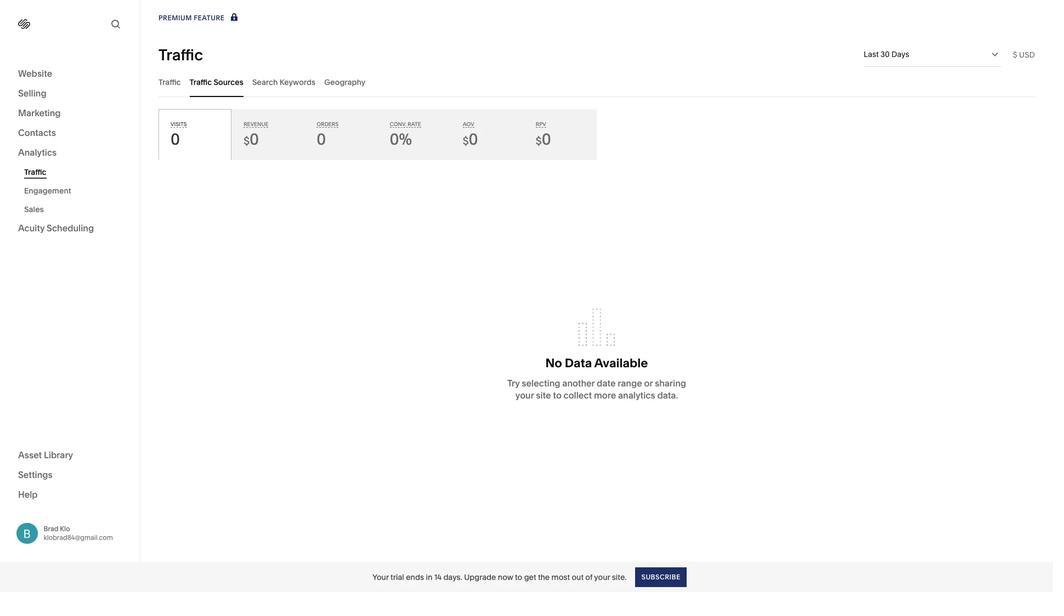 Task type: locate. For each thing, give the bounding box(es) containing it.
$ down revenue
[[244, 135, 250, 148]]

acuity
[[18, 223, 45, 234]]

your right of
[[594, 572, 610, 582]]

traffic link
[[24, 163, 128, 182]]

analytics
[[18, 147, 57, 158]]

$ 0 down aov
[[463, 130, 478, 149]]

premium feature
[[159, 14, 225, 22]]

0 vertical spatial to
[[553, 390, 562, 401]]

$ for rpv
[[536, 135, 542, 148]]

collect
[[564, 390, 592, 401]]

engagement
[[24, 186, 71, 196]]

data
[[565, 356, 592, 371]]

0 for revenue
[[250, 130, 259, 149]]

traffic left 'sources'
[[190, 77, 212, 87]]

premium
[[159, 14, 192, 22]]

2 $ 0 from the left
[[463, 130, 478, 149]]

traffic down analytics
[[24, 167, 46, 177]]

$ 0 down the rpv on the right top
[[536, 130, 551, 149]]

2 0 from the left
[[250, 130, 259, 149]]

geography button
[[324, 67, 366, 97]]

site
[[536, 390, 551, 401]]

search keywords
[[252, 77, 316, 87]]

tab list
[[159, 67, 1035, 97]]

traffic up visits
[[159, 77, 181, 87]]

last 30 days
[[864, 49, 909, 59]]

search keywords button
[[252, 67, 316, 97]]

3 $ 0 from the left
[[536, 130, 551, 149]]

available
[[594, 356, 648, 371]]

analytics link
[[18, 146, 122, 160]]

$ 0 for revenue
[[244, 130, 259, 149]]

0 horizontal spatial your
[[515, 390, 534, 401]]

4 0 from the left
[[469, 130, 478, 149]]

subscribe button
[[635, 567, 687, 587]]

revenue
[[244, 121, 268, 127]]

3 0 from the left
[[317, 130, 326, 149]]

0 horizontal spatial $ 0
[[244, 130, 259, 149]]

$ for revenue
[[244, 135, 250, 148]]

your
[[515, 390, 534, 401], [594, 572, 610, 582]]

traffic up traffic button
[[159, 45, 203, 64]]

1 horizontal spatial to
[[553, 390, 562, 401]]

$ 0 down revenue
[[244, 130, 259, 149]]

rate
[[408, 121, 421, 127]]

analytics
[[618, 390, 655, 401]]

$
[[1013, 50, 1017, 60], [244, 135, 250, 148], [463, 135, 469, 148], [536, 135, 542, 148]]

range
[[618, 378, 642, 389]]

last
[[864, 49, 879, 59]]

help
[[18, 489, 38, 500]]

your
[[373, 572, 389, 582]]

traffic sources button
[[190, 67, 243, 97]]

traffic
[[159, 45, 203, 64], [159, 77, 181, 87], [190, 77, 212, 87], [24, 167, 46, 177]]

$ 0
[[244, 130, 259, 149], [463, 130, 478, 149], [536, 130, 551, 149]]

conv. rate 0%
[[390, 121, 421, 149]]

to left get
[[515, 572, 522, 582]]

1 horizontal spatial your
[[594, 572, 610, 582]]

sales
[[24, 205, 44, 214]]

visits 0
[[171, 121, 187, 149]]

acuity scheduling
[[18, 223, 94, 234]]

settings
[[18, 469, 53, 480]]

conv.
[[390, 121, 406, 127]]

asset library
[[18, 450, 73, 461]]

scheduling
[[47, 223, 94, 234]]

klo
[[60, 525, 70, 533]]

5 0 from the left
[[542, 130, 551, 149]]

keywords
[[280, 77, 316, 87]]

0 down the rpv on the right top
[[542, 130, 551, 149]]

orders
[[317, 121, 339, 127]]

0 down revenue
[[250, 130, 259, 149]]

$ usd
[[1013, 50, 1035, 60]]

$ down the rpv on the right top
[[536, 135, 542, 148]]

0 down orders
[[317, 130, 326, 149]]

your down try
[[515, 390, 534, 401]]

sources
[[214, 77, 243, 87]]

traffic sources
[[190, 77, 243, 87]]

to
[[553, 390, 562, 401], [515, 572, 522, 582]]

0 down visits
[[171, 130, 180, 149]]

sales link
[[24, 200, 128, 219]]

1 $ 0 from the left
[[244, 130, 259, 149]]

2 horizontal spatial $ 0
[[536, 130, 551, 149]]

premium feature button
[[159, 12, 240, 24]]

or
[[644, 378, 653, 389]]

0 vertical spatial your
[[515, 390, 534, 401]]

search
[[252, 77, 278, 87]]

$ for aov
[[463, 135, 469, 148]]

asset library link
[[18, 449, 122, 462]]

1 horizontal spatial $ 0
[[463, 130, 478, 149]]

to right site
[[553, 390, 562, 401]]

0 down aov
[[469, 130, 478, 149]]

settings link
[[18, 469, 122, 482]]

brad
[[44, 525, 58, 533]]

website
[[18, 68, 52, 79]]

0 inside orders 0
[[317, 130, 326, 149]]

no
[[546, 356, 562, 371]]

1 0 from the left
[[171, 130, 180, 149]]

$ down aov
[[463, 135, 469, 148]]

0 horizontal spatial to
[[515, 572, 522, 582]]

more
[[594, 390, 616, 401]]

acuity scheduling link
[[18, 222, 122, 235]]

0
[[171, 130, 180, 149], [250, 130, 259, 149], [317, 130, 326, 149], [469, 130, 478, 149], [542, 130, 551, 149]]



Task type: describe. For each thing, give the bounding box(es) containing it.
0%
[[390, 130, 412, 149]]

last 30 days button
[[864, 42, 1001, 66]]

date
[[597, 378, 616, 389]]

sharing
[[655, 378, 686, 389]]

feature
[[194, 14, 225, 22]]

most
[[552, 572, 570, 582]]

1 vertical spatial your
[[594, 572, 610, 582]]

geography
[[324, 77, 366, 87]]

14
[[434, 572, 442, 582]]

0 for rpv
[[542, 130, 551, 149]]

aov
[[463, 121, 474, 127]]

contacts link
[[18, 127, 122, 140]]

30
[[881, 49, 890, 59]]

subscribe
[[642, 573, 681, 581]]

get
[[524, 572, 536, 582]]

contacts
[[18, 127, 56, 138]]

selling link
[[18, 87, 122, 100]]

try selecting another date range or sharing your site to collect more analytics data.
[[507, 378, 686, 401]]

days.
[[443, 572, 462, 582]]

another
[[562, 378, 595, 389]]

ends
[[406, 572, 424, 582]]

engagement link
[[24, 182, 128, 200]]

the
[[538, 572, 550, 582]]

1 vertical spatial to
[[515, 572, 522, 582]]

brad klo klobrad84@gmail.com
[[44, 525, 113, 542]]

$ 0 for aov
[[463, 130, 478, 149]]

$ 0 for rpv
[[536, 130, 551, 149]]

website link
[[18, 67, 122, 81]]

to inside try selecting another date range or sharing your site to collect more analytics data.
[[553, 390, 562, 401]]

usd
[[1019, 50, 1035, 60]]

orders 0
[[317, 121, 339, 149]]

no data available
[[546, 356, 648, 371]]

$ left usd
[[1013, 50, 1017, 60]]

out
[[572, 572, 584, 582]]

visits
[[171, 121, 187, 127]]

days
[[892, 49, 909, 59]]

traffic inside button
[[190, 77, 212, 87]]

0 inside visits 0
[[171, 130, 180, 149]]

now
[[498, 572, 513, 582]]

upgrade
[[464, 572, 496, 582]]

tab list containing traffic
[[159, 67, 1035, 97]]

of
[[585, 572, 593, 582]]

0 for aov
[[469, 130, 478, 149]]

library
[[44, 450, 73, 461]]

help link
[[18, 488, 38, 501]]

selecting
[[522, 378, 560, 389]]

marketing
[[18, 108, 61, 118]]

data.
[[657, 390, 678, 401]]

marketing link
[[18, 107, 122, 120]]

rpv
[[536, 121, 546, 127]]

asset
[[18, 450, 42, 461]]

your trial ends in 14 days. upgrade now to get the most out of your site.
[[373, 572, 627, 582]]

your inside try selecting another date range or sharing your site to collect more analytics data.
[[515, 390, 534, 401]]

in
[[426, 572, 432, 582]]

selling
[[18, 88, 46, 99]]

traffic button
[[159, 67, 181, 97]]

site.
[[612, 572, 627, 582]]

try
[[507, 378, 520, 389]]

trial
[[391, 572, 404, 582]]

klobrad84@gmail.com
[[44, 534, 113, 542]]



Task type: vqa. For each thing, say whether or not it's contained in the screenshot.
0% on the top left of page
yes



